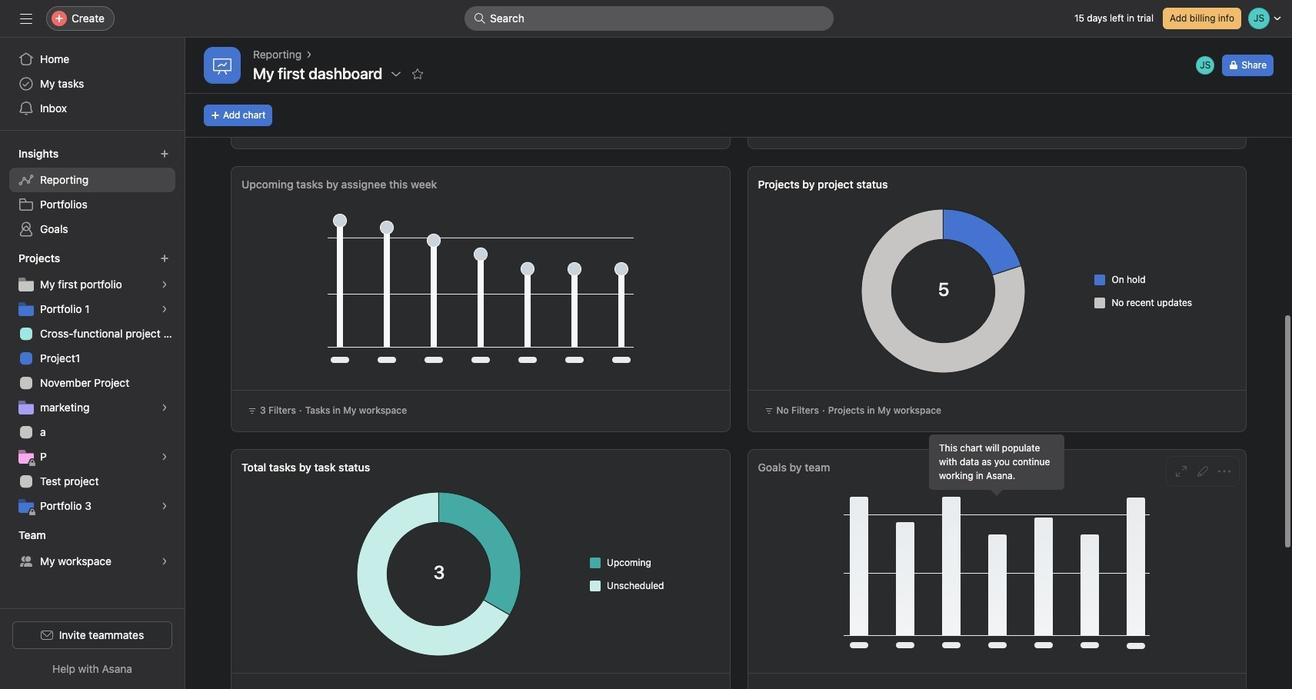 Task type: locate. For each thing, give the bounding box(es) containing it.
see details, my first portfolio image
[[160, 280, 169, 289]]

see details, my workspace image
[[160, 557, 169, 566]]

see details, marketing image
[[160, 403, 169, 412]]

insights element
[[0, 140, 185, 245]]

global element
[[0, 38, 185, 130]]

show options image
[[390, 68, 403, 80]]

list box
[[465, 6, 834, 31]]

see details, portfolio 3 image
[[160, 502, 169, 511]]

see details, portfolio 1 image
[[160, 305, 169, 314]]

more actions image
[[1219, 465, 1231, 478]]

edit chart image
[[1197, 465, 1209, 478]]

prominent image
[[474, 12, 486, 25]]



Task type: vqa. For each thing, say whether or not it's contained in the screenshot.
Dashboard link on the left top of the page
no



Task type: describe. For each thing, give the bounding box(es) containing it.
see details, p image
[[160, 452, 169, 462]]

teams element
[[0, 522, 185, 577]]

add to starred image
[[412, 68, 424, 80]]

view chart image
[[1176, 465, 1188, 478]]

new project or portfolio image
[[160, 254, 169, 263]]

projects element
[[0, 245, 185, 522]]

hide sidebar image
[[20, 12, 32, 25]]

report image
[[213, 56, 232, 75]]

new insights image
[[160, 149, 169, 158]]



